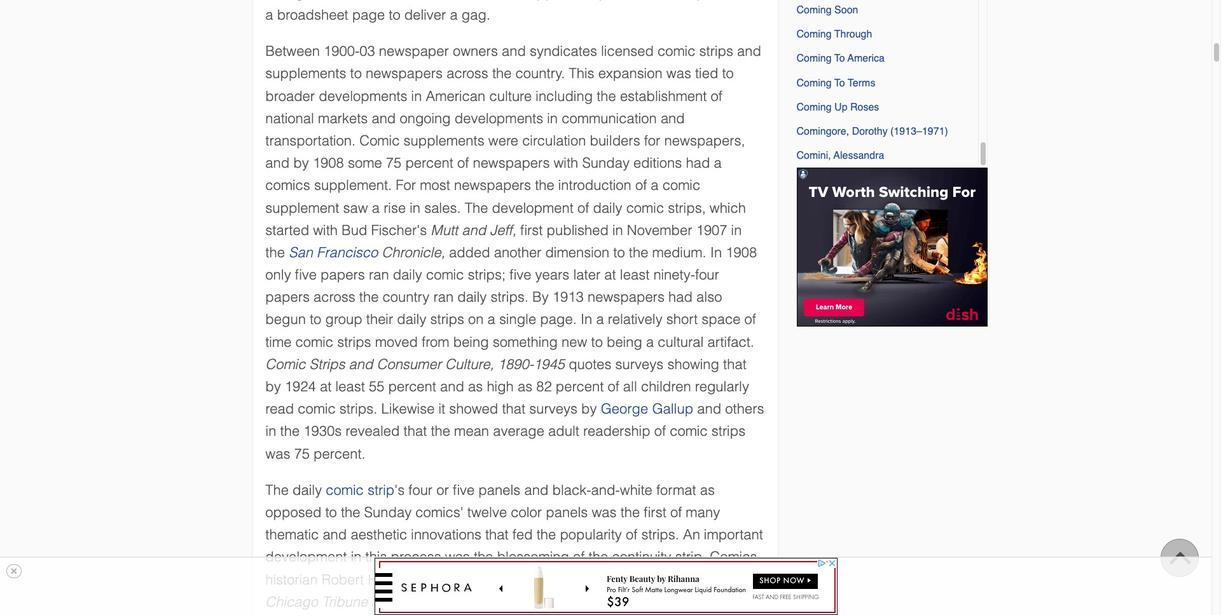 Task type: vqa. For each thing, say whether or not it's contained in the screenshot.
Chicago Tribune and the New York Daily News,
yes



Task type: locate. For each thing, give the bounding box(es) containing it.
1 horizontal spatial development
[[492, 200, 574, 216]]

this
[[569, 66, 595, 82]]

started
[[266, 223, 309, 238]]

of down gallup
[[655, 424, 666, 440]]

1 horizontal spatial sunday
[[582, 155, 630, 171]]

george gallup
[[601, 402, 694, 418]]

of down comics
[[724, 572, 735, 588]]

single
[[499, 312, 537, 328]]

1 vertical spatial 75
[[294, 446, 310, 462]]

0 vertical spatial across
[[447, 66, 489, 82]]

percent
[[406, 155, 454, 171], [388, 379, 436, 395], [556, 379, 604, 395]]

the daily comic strip
[[266, 483, 395, 499]]

0 vertical spatial ran
[[369, 267, 389, 283]]

four inside added another dimension to the medium. in 1908 only five papers ran daily comic strips; five years later at least ninety-four papers across the country ran daily strips. by 1913 newspapers had also begun to group their daily strips on a single page. in a relatively short space of time comic strips moved from being something new to being a cultural artifact.
[[695, 267, 720, 283]]

or
[[437, 483, 449, 499]]

by up 'read'
[[266, 379, 281, 395]]

1 vertical spatial least
[[336, 379, 365, 395]]

1 horizontal spatial being
[[607, 334, 643, 350]]

licensed
[[601, 43, 654, 59]]

0 horizontal spatial across
[[314, 290, 356, 306]]

with
[[554, 155, 579, 171], [313, 223, 338, 238]]

the up opposed
[[266, 483, 289, 499]]

a
[[714, 155, 722, 171], [651, 178, 659, 194], [372, 200, 380, 216], [488, 312, 496, 328], [596, 312, 604, 328], [646, 334, 654, 350]]

1 vertical spatial by
[[266, 379, 281, 395]]

1945
[[534, 357, 565, 373]]

daily
[[487, 595, 518, 611]]

0 vertical spatial strips.
[[491, 290, 529, 306]]

in down 1907
[[711, 245, 722, 261]]

1 horizontal spatial by
[[294, 155, 309, 171]]

1 horizontal spatial 75
[[386, 155, 402, 171]]

the up mutt and jeff,
[[465, 200, 488, 216]]

comic up the some
[[360, 133, 400, 149]]

5 coming from the top
[[797, 102, 832, 113]]

had down newspapers,
[[686, 155, 710, 171]]

1 vertical spatial strips.
[[340, 402, 378, 418]]

the down "white"
[[621, 505, 640, 521]]

comic strip link
[[326, 483, 395, 499]]

coming soon link
[[797, 1, 859, 17]]

strips. up revealed
[[340, 402, 378, 418]]

this
[[366, 550, 387, 566]]

comic down added
[[426, 267, 464, 283]]

coming through
[[797, 29, 873, 40]]

establishment
[[620, 88, 707, 104]]

by down transportation.
[[294, 155, 309, 171]]

1908 down 1907
[[726, 245, 757, 261]]

1 horizontal spatial strips.
[[491, 290, 529, 306]]

2 horizontal spatial as
[[700, 483, 715, 499]]

0 vertical spatial sunday
[[582, 155, 630, 171]]

0 horizontal spatial development
[[266, 550, 347, 566]]

dimension
[[546, 245, 610, 261]]

1890-
[[498, 357, 534, 373]]

begun
[[266, 312, 306, 328]]

high
[[487, 379, 514, 395]]

instrumental
[[593, 595, 669, 611]]

daily inside between 1900-03 newspaper owners and syndicates licensed comic strips and supplements to newspapers across the country. this expansion was tied to broader developments in american culture including the establishment of national markets and ongoing developments in communication and transportation. comic supplements were circulation builders for newspapers, and by 1908 some 75 percent of newspapers with sunday editions had a comics supplement. for most newspapers the introduction of a comic supplement saw a rise in sales. the development of daily comic strips, which started with bud fischer's
[[593, 200, 623, 216]]

0 vertical spatial comic
[[360, 133, 400, 149]]

as up showed
[[468, 379, 483, 395]]

4 coming from the top
[[797, 77, 832, 89]]

first up another
[[520, 223, 543, 238]]

coming to america
[[797, 53, 885, 65]]

had inside added another dimension to the medium. in 1908 only five papers ran daily comic strips; five years later at least ninety-four papers across the country ran daily strips. by 1913 newspapers had also begun to group their daily strips on a single page. in a relatively short space of time comic strips moved from being something new to being a cultural artifact.
[[669, 290, 693, 306]]

0 horizontal spatial developments
[[319, 88, 408, 104]]

0 vertical spatial at
[[605, 267, 616, 283]]

comic down gallup
[[670, 424, 708, 440]]

1 horizontal spatial four
[[695, 267, 720, 283]]

being up culture,
[[454, 334, 489, 350]]

papers down francisco
[[321, 267, 365, 283]]

a down relatively
[[646, 334, 654, 350]]

sunday inside 's four or five panels and black-and-white format as opposed to the sunday comics' twelve color panels was the first of many thematic and aesthetic innovations that fed the popularity of strips. an important development in this process was the blossoming of the continuity strip. comics historian robert harvey has argued that joseph patterson, the proprietor of the
[[364, 505, 412, 521]]

coming for coming to america
[[797, 53, 832, 65]]

development inside between 1900-03 newspaper owners and syndicates licensed comic strips and supplements to newspapers across the country. this expansion was tied to broader developments in american culture including the establishment of national markets and ongoing developments in communication and transportation. comic supplements were circulation builders for newspapers, and by 1908 some 75 percent of newspapers with sunday editions had a comics supplement. for most newspapers the introduction of a comic supplement saw a rise in sales. the development of daily comic strips, which started with bud fischer's
[[492, 200, 574, 216]]

percent down quotes
[[556, 379, 604, 395]]

continuity
[[612, 550, 672, 566]]

1 vertical spatial supplements
[[404, 133, 485, 149]]

1 horizontal spatial least
[[620, 267, 650, 283]]

0 vertical spatial had
[[686, 155, 710, 171]]

0 vertical spatial by
[[294, 155, 309, 171]]

0 horizontal spatial 75
[[294, 446, 310, 462]]

1 vertical spatial development
[[266, 550, 347, 566]]

coming for coming through
[[797, 29, 832, 40]]

0 horizontal spatial least
[[336, 379, 365, 395]]

in down proprietor
[[673, 595, 684, 611]]

the down continuity
[[636, 572, 655, 588]]

strips;
[[468, 267, 506, 283]]

of inside added another dimension to the medium. in 1908 only five papers ran daily comic strips; five years later at least ninety-four papers across the country ran daily strips. by 1913 newspapers had also begun to group their daily strips on a single page. in a relatively short space of time comic strips moved from being something new to being a cultural artifact.
[[745, 312, 756, 328]]

ran right country
[[434, 290, 454, 306]]

strips. inside quotes surveys showing that by 1924 at least 55 percent and as high as 82 percent of all children regularly read comic strips. likewise it showed that surveys by
[[340, 402, 378, 418]]

0 horizontal spatial comic
[[266, 357, 306, 373]]

1 vertical spatial advertisement region
[[374, 559, 838, 616]]

0 vertical spatial 75
[[386, 155, 402, 171]]

0 horizontal spatial supplements
[[266, 66, 346, 82]]

was down patterson,
[[565, 595, 589, 611]]

terms
[[848, 77, 876, 89]]

the inside between 1900-03 newspaper owners and syndicates licensed comic strips and supplements to newspapers across the country. this expansion was tied to broader developments in american culture including the establishment of national markets and ongoing developments in communication and transportation. comic supplements were circulation builders for newspapers, and by 1908 some 75 percent of newspapers with sunday editions had a comics supplement. for most newspapers the introduction of a comic supplement saw a rise in sales. the development of daily comic strips, which started with bud fischer's
[[465, 200, 488, 216]]

1 horizontal spatial the
[[465, 200, 488, 216]]

has
[[416, 572, 439, 588]]

supplements down ongoing
[[404, 133, 485, 149]]

surveys
[[616, 357, 664, 373], [530, 402, 578, 418]]

at down 'strips'
[[320, 379, 332, 395]]

harvey
[[368, 572, 412, 588]]

first down "white"
[[644, 505, 667, 521]]

1 horizontal spatial ran
[[434, 290, 454, 306]]

daily
[[593, 200, 623, 216], [393, 267, 422, 283], [458, 290, 487, 306], [397, 312, 427, 328], [293, 483, 322, 499]]

black-
[[553, 483, 592, 499]]

1 vertical spatial across
[[314, 290, 356, 306]]

strips. up continuity
[[642, 528, 680, 543]]

of up published
[[578, 200, 589, 216]]

ongoing
[[400, 111, 451, 126]]

and inside the and others in the 1930s revealed that the mean average adult readership of comic strips was 75 percent.
[[698, 402, 722, 418]]

1 vertical spatial in
[[581, 312, 593, 328]]

least inside added another dimension to the medium. in 1908 only five papers ran daily comic strips; five years later at least ninety-four papers across the country ran daily strips. by 1913 newspapers had also begun to group their daily strips on a single page. in a relatively short space of time comic strips moved from being something new to being a cultural artifact.
[[620, 267, 650, 283]]

that down likewise
[[404, 424, 427, 440]]

0 vertical spatial the
[[465, 200, 488, 216]]

development
[[492, 200, 574, 216], [266, 550, 347, 566]]

strips inside the and others in the 1930s revealed that the mean average adult readership of comic strips was 75 percent.
[[712, 424, 746, 440]]

0 horizontal spatial the
[[266, 483, 289, 499]]

1 coming from the top
[[797, 5, 832, 16]]

in up circulation
[[547, 111, 558, 126]]

was up establishment
[[667, 66, 692, 82]]

1 horizontal spatial surveys
[[616, 357, 664, 373]]

development inside 's four or five panels and black-and-white format as opposed to the sunday comics' twelve color panels was the first of many thematic and aesthetic innovations that fed the popularity of strips. an important development in this process was the blossoming of the continuity strip. comics historian robert harvey has argued that joseph patterson, the proprietor of the
[[266, 550, 347, 566]]

1 vertical spatial at
[[320, 379, 332, 395]]

panels
[[479, 483, 521, 499], [546, 505, 588, 521]]

1 horizontal spatial with
[[554, 155, 579, 171]]

five down the san
[[295, 267, 317, 283]]

1 horizontal spatial across
[[447, 66, 489, 82]]

establishing
[[688, 595, 763, 611]]

1 vertical spatial panels
[[546, 505, 588, 521]]

for
[[644, 133, 661, 149]]

1 horizontal spatial comic
[[360, 133, 400, 149]]

of up continuity
[[626, 528, 638, 543]]

coming up coming through link in the top of the page
[[797, 5, 832, 16]]

editions
[[634, 155, 682, 171]]

on
[[468, 312, 484, 328]]

consumer
[[377, 357, 442, 373]]

sunday down builders
[[582, 155, 630, 171]]

0 horizontal spatial with
[[313, 223, 338, 238]]

3 coming from the top
[[797, 53, 832, 65]]

0 horizontal spatial ran
[[369, 267, 389, 283]]

0 horizontal spatial in
[[581, 312, 593, 328]]

1 vertical spatial ran
[[434, 290, 454, 306]]

supplement.
[[314, 178, 392, 194]]

newspapers inside added another dimension to the medium. in 1908 only five papers ran daily comic strips; five years later at least ninety-four papers across the country ran daily strips. by 1913 newspapers had also begun to group their daily strips on a single page. in a relatively short space of time comic strips moved from being something new to being a cultural artifact.
[[588, 290, 665, 306]]

coming for coming soon
[[797, 5, 832, 16]]

1 vertical spatial had
[[669, 290, 693, 306]]

least inside quotes surveys showing that by 1924 at least 55 percent and as high as 82 percent of all children regularly read comic strips. likewise it showed that surveys by
[[336, 379, 365, 395]]

of inside quotes surveys showing that by 1924 at least 55 percent and as high as 82 percent of all children regularly read comic strips. likewise it showed that surveys by
[[608, 379, 620, 395]]

0 horizontal spatial panels
[[479, 483, 521, 499]]

comingore, dorothy (1913–1971)
[[797, 126, 949, 137]]

panels up the 'twelve'
[[479, 483, 521, 499]]

to right dimension
[[614, 245, 625, 261]]

development down thematic on the left of page
[[266, 550, 347, 566]]

newspapers,
[[665, 133, 746, 149]]

1 horizontal spatial in
[[711, 245, 722, 261]]

published
[[547, 223, 609, 238]]

0 vertical spatial first
[[520, 223, 543, 238]]

1 vertical spatial four
[[409, 483, 433, 499]]

0 vertical spatial least
[[620, 267, 650, 283]]

least left 'ninety-'
[[620, 267, 650, 283]]

to right new
[[591, 334, 603, 350]]

and others in the 1930s revealed that the mean average adult readership of comic strips was 75 percent.
[[266, 402, 764, 462]]

between 1900-03 newspaper owners and syndicates licensed comic strips and supplements to newspapers across the country. this expansion was tied to broader developments in american culture including the establishment of national markets and ongoing developments in communication and transportation. comic supplements were circulation builders for newspapers, and by 1908 some 75 percent of newspapers with sunday editions had a comics supplement. for most newspapers the introduction of a comic supplement saw a rise in sales. the development of daily comic strips, which started with bud fischer's
[[266, 43, 762, 238]]

comic up november on the right of page
[[627, 200, 664, 216]]

four up also
[[695, 267, 720, 283]]

2 coming from the top
[[797, 29, 832, 40]]

between
[[266, 43, 320, 59]]

developments up markets
[[319, 88, 408, 104]]

by left george
[[582, 402, 597, 418]]

across up group
[[314, 290, 356, 306]]

new
[[423, 595, 451, 611]]

0 horizontal spatial first
[[520, 223, 543, 238]]

comingore, dorothy (1913–1971) link
[[797, 122, 949, 138]]

with down circulation
[[554, 155, 579, 171]]

in left this
[[351, 550, 362, 566]]

papers
[[321, 267, 365, 283], [266, 290, 310, 306]]

1 vertical spatial 1908
[[726, 245, 757, 261]]

1 horizontal spatial papers
[[321, 267, 365, 283]]

was down 'read'
[[266, 446, 290, 462]]

1 horizontal spatial first
[[644, 505, 667, 521]]

in down 'read'
[[266, 424, 276, 440]]

adult
[[549, 424, 580, 440]]

of up sales.
[[457, 155, 469, 171]]

0 vertical spatial 1908
[[313, 155, 344, 171]]

four inside 's four or five panels and black-and-white format as opposed to the sunday comics' twelve color panels was the first of many thematic and aesthetic innovations that fed the popularity of strips. an important development in this process was the blossoming of the continuity strip. comics historian robert harvey has argued that joseph patterson, the proprietor of the
[[409, 483, 433, 499]]

moved
[[375, 334, 418, 350]]

in inside was instrumental in establishing
[[673, 595, 684, 611]]

comic inside the and others in the 1930s revealed that the mean average adult readership of comic strips was 75 percent.
[[670, 424, 708, 440]]

strips up the tied
[[700, 43, 734, 59]]

daily down introduction
[[593, 200, 623, 216]]

1 vertical spatial comic
[[266, 357, 306, 373]]

0 vertical spatial panels
[[479, 483, 521, 499]]

being down relatively
[[607, 334, 643, 350]]

2 vertical spatial strips.
[[642, 528, 680, 543]]

strips. up single
[[491, 290, 529, 306]]

fed
[[513, 528, 533, 543]]

1 horizontal spatial panels
[[546, 505, 588, 521]]

by
[[533, 290, 549, 306]]

added another dimension to the medium. in 1908 only five papers ran daily comic strips; five years later at least ninety-four papers across the country ran daily strips. by 1913 newspapers had also begun to group their daily strips on a single page. in a relatively short space of time comic strips moved from being something new to being a cultural artifact.
[[266, 245, 757, 350]]

0 vertical spatial four
[[695, 267, 720, 283]]

as up many
[[700, 483, 715, 499]]

1 vertical spatial first
[[644, 505, 667, 521]]

0 horizontal spatial sunday
[[364, 505, 412, 521]]

to left group
[[310, 312, 322, 328]]

american
[[426, 88, 486, 104]]

dorothy
[[852, 126, 888, 137]]

0 horizontal spatial 1908
[[313, 155, 344, 171]]

panels down black- at the left bottom of page
[[546, 505, 588, 521]]

1 horizontal spatial supplements
[[404, 133, 485, 149]]

aesthetic
[[351, 528, 407, 543]]

something
[[493, 334, 558, 350]]

advertisement region
[[797, 168, 988, 327], [374, 559, 838, 616]]

at right later
[[605, 267, 616, 283]]

strips
[[310, 357, 345, 373]]

0 vertical spatial papers
[[321, 267, 365, 283]]

robert
[[322, 572, 364, 588]]

some
[[348, 155, 382, 171]]

coming soon
[[797, 5, 859, 16]]

0 horizontal spatial strips.
[[340, 402, 378, 418]]

proprietor
[[659, 572, 720, 588]]

with up san francisco link
[[313, 223, 338, 238]]

1 vertical spatial sunday
[[364, 505, 412, 521]]

0 vertical spatial development
[[492, 200, 574, 216]]

1 vertical spatial with
[[313, 223, 338, 238]]

0 horizontal spatial four
[[409, 483, 433, 499]]

first published in november 1907 in the
[[266, 223, 742, 261]]

supplements down between
[[266, 66, 346, 82]]

markets
[[318, 111, 368, 126]]

0 horizontal spatial at
[[320, 379, 332, 395]]

read
[[266, 402, 294, 418]]

1 horizontal spatial at
[[605, 267, 616, 283]]

of down the tied
[[711, 88, 723, 104]]

strips down "others"
[[712, 424, 746, 440]]

2 vertical spatial by
[[582, 402, 597, 418]]

the up culture
[[492, 66, 512, 82]]

papers up begun on the bottom left
[[266, 290, 310, 306]]

comic down time
[[266, 357, 306, 373]]

0 vertical spatial developments
[[319, 88, 408, 104]]

ran down san francisco chronicle, at the top left
[[369, 267, 389, 283]]

opposed
[[266, 505, 322, 521]]

surveys up all
[[616, 357, 664, 373]]

quotes surveys showing that by 1924 at least 55 percent and as high as 82 percent of all children regularly read comic strips. likewise it showed that surveys by
[[266, 357, 750, 418]]

roses
[[851, 102, 880, 113]]

×
[[10, 565, 18, 579]]

0 horizontal spatial surveys
[[530, 402, 578, 418]]

country.
[[516, 66, 565, 82]]

in inside the and others in the 1930s revealed that the mean average adult readership of comic strips was 75 percent.
[[266, 424, 276, 440]]

development up jeff,
[[492, 200, 574, 216]]

comic up 'strips'
[[296, 334, 333, 350]]

1 horizontal spatial five
[[453, 483, 475, 499]]

of right space
[[745, 312, 756, 328]]

0 horizontal spatial being
[[454, 334, 489, 350]]

mutt and jeff,
[[431, 223, 517, 238]]

1900-
[[324, 43, 360, 59]]

1 horizontal spatial 1908
[[726, 245, 757, 261]]

as
[[468, 379, 483, 395], [518, 379, 533, 395], [700, 483, 715, 499]]

comic up 1930s
[[298, 402, 336, 418]]

first
[[520, 223, 543, 238], [644, 505, 667, 521]]

1 horizontal spatial developments
[[455, 111, 544, 126]]

1 vertical spatial surveys
[[530, 402, 578, 418]]

2 horizontal spatial strips.
[[642, 528, 680, 543]]

0 horizontal spatial by
[[266, 379, 281, 395]]

1 vertical spatial papers
[[266, 290, 310, 306]]



Task type: describe. For each thing, give the bounding box(es) containing it.
82
[[537, 379, 552, 395]]

1 being from the left
[[454, 334, 489, 350]]

the up patterson,
[[589, 550, 608, 566]]

newspaper
[[379, 43, 449, 59]]

coming for coming to terms
[[797, 77, 832, 89]]

was inside the and others in the 1930s revealed that the mean average adult readership of comic strips was 75 percent.
[[266, 446, 290, 462]]

time
[[266, 334, 292, 350]]

transportation.
[[266, 133, 356, 149]]

that inside the and others in the 1930s revealed that the mean average adult readership of comic strips was 75 percent.
[[404, 424, 427, 440]]

strips up the from
[[430, 312, 464, 328]]

chronicle,
[[382, 245, 445, 261]]

revealed
[[346, 424, 400, 440]]

strip
[[368, 483, 395, 499]]

national
[[266, 111, 314, 126]]

most
[[420, 178, 450, 194]]

quotes
[[569, 357, 612, 373]]

was up argued
[[445, 550, 470, 566]]

broader
[[266, 88, 315, 104]]

as inside 's four or five panels and black-and-white format as opposed to the sunday comics' twelve color panels was the first of many thematic and aesthetic innovations that fed the popularity of strips. an important development in this process was the blossoming of the continuity strip. comics historian robert harvey has argued that joseph patterson, the proprietor of the
[[700, 483, 715, 499]]

had inside between 1900-03 newspaper owners and syndicates licensed comic strips and supplements to newspapers across the country. this expansion was tied to broader developments in american culture including the establishment of national markets and ongoing developments in communication and transportation. comic supplements were circulation builders for newspapers, and by 1908 some 75 percent of newspapers with sunday editions had a comics supplement. for most newspapers the introduction of a comic supplement saw a rise in sales. the development of daily comic strips, which started with bud fischer's
[[686, 155, 710, 171]]

medium.
[[653, 245, 707, 261]]

to up coming to terms link
[[835, 53, 845, 65]]

the left new
[[400, 595, 419, 611]]

daily down country
[[397, 312, 427, 328]]

average
[[493, 424, 545, 440]]

comics'
[[416, 505, 464, 521]]

sales.
[[424, 200, 461, 216]]

was inside was instrumental in establishing
[[565, 595, 589, 611]]

in right 'rise'
[[410, 200, 421, 216]]

percent down comic strips and consumer culture, 1890-1945 at bottom left
[[388, 379, 436, 395]]

coming up roses link
[[797, 98, 880, 114]]

at inside quotes surveys showing that by 1924 at least 55 percent and as high as 82 percent of all children regularly read comic strips. likewise it showed that surveys by
[[320, 379, 332, 395]]

comic inside between 1900-03 newspaper owners and syndicates licensed comic strips and supplements to newspapers across the country. this expansion was tied to broader developments in american culture including the establishment of national markets and ongoing developments in communication and transportation. comic supplements were circulation builders for newspapers, and by 1908 some 75 percent of newspapers with sunday editions had a comics supplement. for most newspapers the introduction of a comic supplement saw a rise in sales. the development of daily comic strips, which started with bud fischer's
[[360, 133, 400, 149]]

relatively
[[608, 312, 663, 328]]

comic left the strip
[[326, 483, 364, 499]]

0 vertical spatial in
[[711, 245, 722, 261]]

across inside added another dimension to the medium. in 1908 only five papers ran daily comic strips; five years later at least ninety-four papers across the country ran daily strips. by 1913 newspapers had also begun to group their daily strips on a single page. in a relatively short space of time comic strips moved from being something new to being a cultural artifact.
[[314, 290, 356, 306]]

mean
[[454, 424, 489, 440]]

daily up country
[[393, 267, 422, 283]]

newspapers up jeff,
[[454, 178, 531, 194]]

that down the 'twelve'
[[485, 528, 509, 543]]

a left 'rise'
[[372, 200, 380, 216]]

0 horizontal spatial papers
[[266, 290, 310, 306]]

strip.
[[676, 550, 706, 566]]

1 vertical spatial the
[[266, 483, 289, 499]]

strips. inside added another dimension to the medium. in 1908 only five papers ran daily comic strips; five years later at least ninety-four papers across the country ran daily strips. by 1913 newspapers had also begun to group their daily strips on a single page. in a relatively short space of time comic strips moved from being something new to being a cultural artifact.
[[491, 290, 529, 306]]

that down artifact.
[[724, 357, 747, 373]]

from
[[422, 334, 450, 350]]

first inside 's four or five panels and black-and-white format as opposed to the sunday comics' twelve color panels was the first of many thematic and aesthetic innovations that fed the popularity of strips. an important development in this process was the blossoming of the continuity strip. comics historian robert harvey has argued that joseph patterson, the proprietor of the
[[644, 505, 667, 521]]

percent inside between 1900-03 newspaper owners and syndicates licensed comic strips and supplements to newspapers across the country. this expansion was tied to broader developments in american culture including the establishment of national markets and ongoing developments in communication and transportation. comic supplements were circulation builders for newspapers, and by 1908 some 75 percent of newspapers with sunday editions had a comics supplement. for most newspapers the introduction of a comic supplement saw a rise in sales. the development of daily comic strips, which started with bud fischer's
[[406, 155, 454, 171]]

bud
[[342, 223, 367, 238]]

years
[[535, 267, 570, 283]]

mutt
[[431, 223, 458, 238]]

percent.
[[314, 446, 366, 462]]

coming to terms
[[797, 77, 876, 89]]

at inside added another dimension to the medium. in 1908 only five papers ran daily comic strips; five years later at least ninety-four papers across the country ran daily strips. by 1913 newspapers had also begun to group their daily strips on a single page. in a relatively short space of time comic strips moved from being something new to being a cultural artifact.
[[605, 267, 616, 283]]

were
[[489, 133, 519, 149]]

0 vertical spatial supplements
[[266, 66, 346, 82]]

comic up strips,
[[663, 178, 701, 194]]

format
[[657, 483, 697, 499]]

the down "comic strip" link at the bottom left
[[341, 505, 360, 521]]

in inside 's four or five panels and black-and-white format as opposed to the sunday comics' twelve color panels was the first of many thematic and aesthetic innovations that fed the popularity of strips. an important development in this process was the blossoming of the continuity strip. comics historian robert harvey has argued that joseph patterson, the proprietor of the
[[351, 550, 362, 566]]

the inside first published in november 1907 in the
[[266, 245, 285, 261]]

1908 inside added another dimension to the medium. in 1908 only five papers ran daily comic strips; five years later at least ninety-four papers across the country ran daily strips. by 1913 newspapers had also begun to group their daily strips on a single page. in a relatively short space of time comic strips moved from being something new to being a cultural artifact.
[[726, 245, 757, 261]]

comini,
[[797, 150, 831, 162]]

comics
[[266, 178, 310, 194]]

saw
[[343, 200, 368, 216]]

in up ongoing
[[411, 88, 422, 104]]

country
[[383, 290, 430, 306]]

coming to terms link
[[797, 74, 876, 90]]

ninety-
[[654, 267, 695, 283]]

of down editions
[[636, 178, 647, 194]]

and inside quotes surveys showing that by 1924 at least 55 percent and as high as 82 percent of all children regularly read comic strips. likewise it showed that surveys by
[[440, 379, 464, 395]]

1 vertical spatial developments
[[455, 111, 544, 126]]

important
[[704, 528, 764, 543]]

communication
[[562, 111, 657, 126]]

november
[[627, 223, 693, 238]]

historian
[[266, 572, 318, 588]]

gallup
[[652, 402, 694, 418]]

syndicates
[[530, 43, 597, 59]]

thematic
[[266, 528, 319, 543]]

0 vertical spatial surveys
[[616, 357, 664, 373]]

comic up the tied
[[658, 43, 696, 59]]

coming up roses
[[797, 102, 880, 113]]

across inside between 1900-03 newspaper owners and syndicates licensed comic strips and supplements to newspapers across the country. this expansion was tied to broader developments in american culture including the establishment of national markets and ongoing developments in communication and transportation. comic supplements were circulation builders for newspapers, and by 1908 some 75 percent of newspapers with sunday editions had a comics supplement. for most newspapers the introduction of a comic supplement saw a rise in sales. the development of daily comic strips, which started with bud fischer's
[[447, 66, 489, 82]]

coming to america link
[[797, 49, 885, 65]]

75 inside the and others in the 1930s revealed that the mean average adult readership of comic strips was 75 percent.
[[294, 446, 310, 462]]

for
[[396, 178, 416, 194]]

newspapers down the newspaper
[[366, 66, 443, 82]]

0 horizontal spatial as
[[468, 379, 483, 395]]

in right published
[[613, 223, 623, 238]]

of inside the and others in the 1930s revealed that the mean average adult readership of comic strips was 75 percent.
[[655, 424, 666, 440]]

2 horizontal spatial by
[[582, 402, 597, 418]]

1 horizontal spatial as
[[518, 379, 533, 395]]

san
[[289, 245, 313, 261]]

new
[[562, 334, 588, 350]]

75 inside between 1900-03 newspaper owners and syndicates licensed comic strips and supplements to newspapers across the country. this expansion was tied to broader developments in american culture including the establishment of national markets and ongoing developments in communication and transportation. comic supplements were circulation builders for newspapers, and by 1908 some 75 percent of newspapers with sunday editions had a comics supplement. for most newspapers the introduction of a comic supplement saw a rise in sales. the development of daily comic strips, which started with bud fischer's
[[386, 155, 402, 171]]

process
[[391, 550, 441, 566]]

a down newspapers,
[[714, 155, 722, 171]]

sunday inside between 1900-03 newspaper owners and syndicates licensed comic strips and supplements to newspapers across the country. this expansion was tied to broader developments in american culture including the establishment of national markets and ongoing developments in communication and transportation. comic supplements were circulation builders for newspapers, and by 1908 some 75 percent of newspapers with sunday editions had a comics supplement. for most newspapers the introduction of a comic supplement saw a rise in sales. the development of daily comic strips, which started with bud fischer's
[[582, 155, 630, 171]]

the down the it
[[431, 424, 450, 440]]

which
[[710, 200, 746, 216]]

's
[[395, 483, 405, 499]]

artifact.
[[708, 334, 755, 350]]

was down and-
[[592, 505, 617, 521]]

of down format
[[671, 505, 682, 521]]

2 being from the left
[[607, 334, 643, 350]]

0 horizontal spatial five
[[295, 267, 317, 283]]

the down circulation
[[535, 178, 555, 194]]

popularity
[[560, 528, 622, 543]]

likewise
[[381, 402, 435, 418]]

in down the which on the right top
[[731, 223, 742, 238]]

owners
[[453, 43, 498, 59]]

strips inside between 1900-03 newspaper owners and syndicates licensed comic strips and supplements to newspapers across the country. this expansion was tied to broader developments in american culture including the establishment of national markets and ongoing developments in communication and transportation. comic supplements were circulation builders for newspapers, and by 1908 some 75 percent of newspapers with sunday editions had a comics supplement. for most newspapers the introduction of a comic supplement saw a rise in sales. the development of daily comic strips, which started with bud fischer's
[[700, 43, 734, 59]]

group
[[325, 312, 363, 328]]

a left relatively
[[596, 312, 604, 328]]

tied
[[696, 66, 719, 82]]

introduction
[[558, 178, 632, 194]]

page.
[[540, 312, 577, 328]]

news,
[[522, 595, 561, 611]]

culture
[[490, 88, 532, 104]]

the down 'read'
[[280, 424, 300, 440]]

san francisco link
[[289, 245, 378, 261]]

the down november on the right of page
[[629, 245, 649, 261]]

comini, alessandra link
[[797, 146, 885, 162]]

2 horizontal spatial five
[[510, 267, 532, 283]]

culture,
[[445, 357, 494, 373]]

to down 03
[[350, 66, 362, 82]]

the up the 'communication'
[[597, 88, 616, 104]]

0 vertical spatial advertisement region
[[797, 168, 988, 327]]

daily up on
[[458, 290, 487, 306]]

by inside between 1900-03 newspaper owners and syndicates licensed comic strips and supplements to newspapers across the country. this expansion was tied to broader developments in american culture including the establishment of national markets and ongoing developments in communication and transportation. comic supplements were circulation builders for newspapers, and by 1908 some 75 percent of newspapers with sunday editions had a comics supplement. for most newspapers the introduction of a comic supplement saw a rise in sales. the development of daily comic strips, which started with bud fischer's
[[294, 155, 309, 171]]

that up daily
[[492, 572, 515, 588]]

that up average
[[502, 402, 526, 418]]

the right fed
[[537, 528, 556, 543]]

1907
[[697, 223, 728, 238]]

the down comics
[[739, 572, 759, 588]]

1930s
[[304, 424, 342, 440]]

to left terms
[[835, 77, 845, 89]]

all
[[623, 379, 637, 395]]

it
[[439, 402, 446, 418]]

daily up opposed
[[293, 483, 322, 499]]

to inside 's four or five panels and black-and-white format as opposed to the sunday comics' twelve color panels was the first of many thematic and aesthetic innovations that fed the popularity of strips. an important development in this process was the blossoming of the continuity strip. comics historian robert harvey has argued that joseph patterson, the proprietor of the
[[325, 505, 337, 521]]

jeff,
[[490, 223, 517, 238]]

newspapers down were
[[473, 155, 550, 171]]

of down "popularity" at the bottom
[[573, 550, 585, 566]]

was inside between 1900-03 newspaper owners and syndicates licensed comic strips and supplements to newspapers across the country. this expansion was tied to broader developments in american culture including the establishment of national markets and ongoing developments in communication and transportation. comic supplements were circulation builders for newspapers, and by 1908 some 75 percent of newspapers with sunday editions had a comics supplement. for most newspapers the introduction of a comic supplement saw a rise in sales. the development of daily comic strips, which started with bud fischer's
[[667, 66, 692, 82]]

a down editions
[[651, 178, 659, 194]]

children
[[641, 379, 691, 395]]

expansion
[[599, 66, 663, 82]]

strips. inside 's four or five panels and black-and-white format as opposed to the sunday comics' twelve color panels was the first of many thematic and aesthetic innovations that fed the popularity of strips. an important development in this process was the blossoming of the continuity strip. comics historian robert harvey has argued that joseph patterson, the proprietor of the
[[642, 528, 680, 543]]

comics
[[710, 550, 758, 566]]

to right the tied
[[722, 66, 734, 82]]

regularly
[[695, 379, 750, 395]]

0 vertical spatial with
[[554, 155, 579, 171]]

first inside first published in november 1907 in the
[[520, 223, 543, 238]]

blossoming
[[497, 550, 569, 566]]

argued
[[443, 572, 488, 588]]

strips down group
[[337, 334, 371, 350]]

the up their
[[359, 290, 379, 306]]

1908 inside between 1900-03 newspaper owners and syndicates licensed comic strips and supplements to newspapers across the country. this expansion was tied to broader developments in american culture including the establishment of national markets and ongoing developments in communication and transportation. comic supplements were circulation builders for newspapers, and by 1908 some 75 percent of newspapers with sunday editions had a comics supplement. for most newspapers the introduction of a comic supplement saw a rise in sales. the development of daily comic strips, which started with bud fischer's
[[313, 155, 344, 171]]

an
[[683, 528, 701, 543]]

another
[[494, 245, 542, 261]]

a right on
[[488, 312, 496, 328]]

coming for coming up roses
[[797, 102, 832, 113]]

through
[[835, 29, 873, 40]]

's four or five panels and black-and-white format as opposed to the sunday comics' twelve color panels was the first of many thematic and aesthetic innovations that fed the popularity of strips. an important development in this process was the blossoming of the continuity strip. comics historian robert harvey has argued that joseph patterson, the proprietor of the
[[266, 483, 764, 588]]

five inside 's four or five panels and black-and-white format as opposed to the sunday comics' twelve color panels was the first of many thematic and aesthetic innovations that fed the popularity of strips. an important development in this process was the blossoming of the continuity strip. comics historian robert harvey has argued that joseph patterson, the proprietor of the
[[453, 483, 475, 499]]

comic inside quotes surveys showing that by 1924 at least 55 percent and as high as 82 percent of all children regularly read comic strips. likewise it showed that surveys by
[[298, 402, 336, 418]]

and-
[[592, 483, 620, 499]]

space
[[702, 312, 741, 328]]

the up argued
[[474, 550, 494, 566]]



